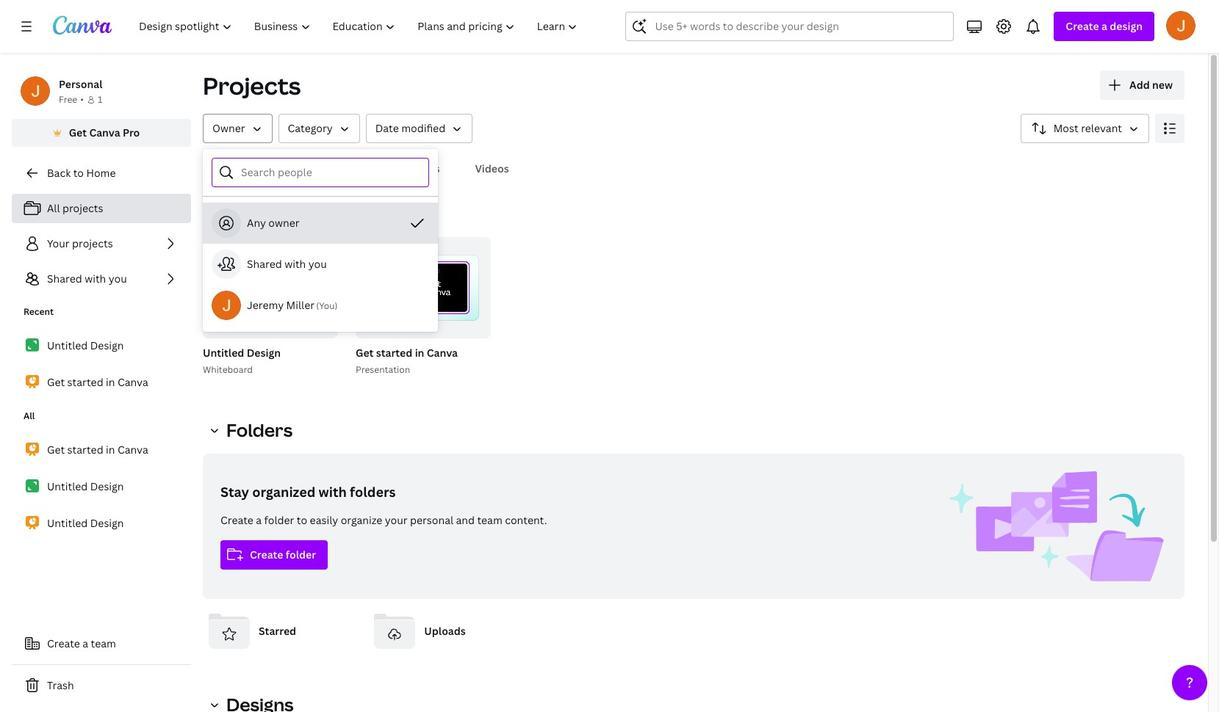 Task type: describe. For each thing, give the bounding box(es) containing it.
owner
[[269, 216, 300, 230]]

shared with you for shared with you link
[[47, 272, 127, 286]]

2 untitled design link from the top
[[12, 472, 191, 503]]

to inside back to home link
[[73, 166, 84, 180]]

untitled design for 3rd untitled design link from the top of the page
[[47, 517, 124, 531]]

)
[[335, 300, 338, 312]]

back
[[47, 166, 71, 180]]

all projects link
[[12, 194, 191, 223]]

modified
[[401, 121, 446, 135]]

projects for all projects
[[62, 201, 103, 215]]

canva inside button
[[89, 126, 120, 140]]

all for all projects
[[47, 201, 60, 215]]

untitled design button
[[203, 345, 281, 363]]

category
[[288, 121, 333, 135]]

folders button
[[251, 155, 301, 183]]

1 untitled design link from the top
[[12, 331, 191, 362]]

untitled inside the untitled design whiteboard
[[203, 346, 244, 360]]

•
[[80, 93, 84, 106]]

you for shared with you button
[[308, 257, 327, 271]]

folders
[[350, 484, 396, 501]]

your projects link
[[12, 229, 191, 259]]

stay
[[221, 484, 249, 501]]

new
[[1153, 78, 1173, 92]]

create a design button
[[1054, 12, 1155, 41]]

create a folder to easily organize your personal and team content.
[[221, 514, 547, 528]]

untitled for 1st untitled design link from the top
[[47, 339, 88, 353]]

owner
[[212, 121, 245, 135]]

untitled for 3rd untitled design link from the top of the page
[[47, 517, 88, 531]]

create a design
[[1066, 19, 1143, 33]]

design for 3rd untitled design link from the top of the page
[[90, 517, 124, 531]]

all button
[[203, 155, 228, 183]]

shared with you link
[[12, 265, 191, 294]]

create a team button
[[12, 630, 191, 659]]

2 vertical spatial all
[[24, 410, 35, 423]]

folders inside dropdown button
[[226, 418, 293, 442]]

started for 1st get started in canva link
[[67, 376, 103, 390]]

whiteboard
[[203, 364, 253, 376]]

27
[[472, 322, 481, 332]]

1 for 1
[[98, 93, 102, 106]]

pro
[[123, 126, 140, 140]]

create for create a design
[[1066, 19, 1099, 33]]

your
[[47, 237, 70, 251]]

most
[[1054, 121, 1079, 135]]

images
[[404, 162, 440, 176]]

free
[[59, 93, 77, 106]]

starred
[[259, 625, 296, 639]]

videos button
[[469, 155, 515, 183]]

(
[[316, 300, 319, 312]]

create folder
[[250, 548, 316, 562]]

get started in canva button
[[356, 345, 458, 363]]

list containing untitled design
[[12, 331, 191, 398]]

relevant
[[1081, 121, 1122, 135]]

trash
[[47, 679, 74, 693]]

shared for shared with you button
[[247, 257, 282, 271]]

organized
[[252, 484, 316, 501]]

2 get started in canva link from the top
[[12, 435, 191, 466]]

top level navigation element
[[129, 12, 591, 41]]

folders button
[[203, 416, 301, 445]]

with for shared with you button
[[285, 257, 306, 271]]

get inside button
[[69, 126, 87, 140]]

get started in canva presentation
[[356, 346, 458, 376]]

starred link
[[203, 606, 357, 659]]

projects
[[203, 70, 301, 101]]

design for 2nd untitled design link from the top
[[90, 480, 124, 494]]

untitled for 2nd untitled design link from the top
[[47, 480, 88, 494]]

home
[[86, 166, 116, 180]]

your
[[385, 514, 408, 528]]

miller
[[286, 298, 315, 312]]

Sort by button
[[1021, 114, 1150, 143]]

shared for shared with you link
[[47, 272, 82, 286]]

add
[[1130, 78, 1150, 92]]

0 vertical spatial recent
[[203, 201, 264, 226]]

get canva pro button
[[12, 119, 191, 147]]

jeremy miller ( you )
[[247, 298, 338, 312]]

shared with you option
[[203, 244, 438, 285]]

projects for your projects
[[72, 237, 113, 251]]

trash link
[[12, 672, 191, 701]]

add new button
[[1100, 71, 1185, 100]]

get inside get started in canva presentation
[[356, 346, 374, 360]]

any owner option
[[203, 203, 438, 244]]

a for team
[[83, 637, 88, 651]]

create for create a folder to easily organize your personal and team content.
[[221, 514, 253, 528]]

jeremy miller image
[[1166, 11, 1196, 40]]

started for first get started in canva link from the bottom of the page
[[67, 443, 103, 457]]

easily
[[310, 514, 338, 528]]



Task type: locate. For each thing, give the bounding box(es) containing it.
1 vertical spatial projects
[[72, 237, 113, 251]]

0 vertical spatial started
[[376, 346, 413, 360]]

date
[[375, 121, 399, 135]]

you for shared with you link
[[109, 272, 127, 286]]

design
[[90, 339, 124, 353], [247, 346, 281, 360], [90, 480, 124, 494], [90, 517, 124, 531]]

projects right your
[[72, 237, 113, 251]]

0 vertical spatial list
[[12, 194, 191, 294]]

1 vertical spatial team
[[91, 637, 116, 651]]

untitled design whiteboard
[[203, 346, 281, 376]]

a down organized
[[256, 514, 262, 528]]

organize
[[341, 514, 382, 528]]

2 get started in canva from the top
[[47, 443, 148, 457]]

all inside button
[[209, 162, 222, 176]]

0 vertical spatial 1
[[98, 93, 102, 106]]

1 vertical spatial untitled design
[[47, 480, 124, 494]]

create
[[1066, 19, 1099, 33], [221, 514, 253, 528], [250, 548, 283, 562], [47, 637, 80, 651]]

0 vertical spatial shared with you
[[247, 257, 327, 271]]

2 horizontal spatial with
[[319, 484, 347, 501]]

folder
[[264, 514, 294, 528], [286, 548, 316, 562]]

2 untitled design from the top
[[47, 480, 124, 494]]

1 vertical spatial list
[[12, 331, 191, 398]]

personal
[[410, 514, 454, 528]]

to left easily at the bottom left of page
[[297, 514, 307, 528]]

1 horizontal spatial you
[[308, 257, 327, 271]]

0 vertical spatial a
[[1102, 19, 1108, 33]]

1 get started in canva link from the top
[[12, 368, 191, 398]]

0 vertical spatial projects
[[62, 201, 103, 215]]

untitled design
[[47, 339, 124, 353], [47, 480, 124, 494], [47, 517, 124, 531]]

add new
[[1130, 78, 1173, 92]]

presentation
[[356, 364, 410, 376]]

Search people search field
[[241, 159, 420, 187]]

1 for 1 of 27
[[453, 322, 457, 332]]

2 vertical spatial with
[[319, 484, 347, 501]]

designs button
[[324, 155, 375, 183]]

1 list from the top
[[12, 194, 191, 294]]

folder down easily at the bottom left of page
[[286, 548, 316, 562]]

folders
[[257, 162, 295, 176], [226, 418, 293, 442]]

you
[[308, 257, 327, 271], [109, 272, 127, 286]]

1 right •
[[98, 93, 102, 106]]

2 horizontal spatial all
[[209, 162, 222, 176]]

design
[[1110, 19, 1143, 33]]

folders inside button
[[257, 162, 295, 176]]

projects
[[62, 201, 103, 215], [72, 237, 113, 251]]

create left design
[[1066, 19, 1099, 33]]

0 horizontal spatial 1
[[98, 93, 102, 106]]

0 horizontal spatial to
[[73, 166, 84, 180]]

jeremy miller option
[[203, 285, 438, 326]]

uploads link
[[368, 606, 522, 659]]

canva inside get started in canva presentation
[[427, 346, 458, 360]]

any
[[247, 216, 266, 230]]

1 horizontal spatial shared with you
[[247, 257, 327, 271]]

0 vertical spatial get started in canva
[[47, 376, 148, 390]]

all projects
[[47, 201, 103, 215]]

a for design
[[1102, 19, 1108, 33]]

1 vertical spatial folder
[[286, 548, 316, 562]]

create inside create folder button
[[250, 548, 283, 562]]

get started in canva for 1st get started in canva link
[[47, 376, 148, 390]]

1 horizontal spatial all
[[47, 201, 60, 215]]

shared with you button
[[203, 244, 438, 285]]

in inside get started in canva presentation
[[415, 346, 424, 360]]

design for 1st untitled design link from the top
[[90, 339, 124, 353]]

with down your projects link
[[85, 272, 106, 286]]

recent down shared with you link
[[24, 306, 54, 318]]

get started in canva for first get started in canva link from the bottom of the page
[[47, 443, 148, 457]]

0 vertical spatial get started in canva link
[[12, 368, 191, 398]]

0 horizontal spatial with
[[85, 272, 106, 286]]

0 horizontal spatial all
[[24, 410, 35, 423]]

2 vertical spatial started
[[67, 443, 103, 457]]

0 horizontal spatial team
[[91, 637, 116, 651]]

Date modified button
[[366, 114, 473, 143]]

to right back
[[73, 166, 84, 180]]

list box
[[203, 203, 438, 326]]

started inside get started in canva presentation
[[376, 346, 413, 360]]

3 list from the top
[[12, 435, 191, 539]]

recent down all button
[[203, 201, 264, 226]]

shared up jeremy
[[247, 257, 282, 271]]

you inside "list"
[[109, 272, 127, 286]]

team inside button
[[91, 637, 116, 651]]

you down any owner "option" at left
[[308, 257, 327, 271]]

create folder button
[[221, 541, 328, 570]]

1 vertical spatial started
[[67, 376, 103, 390]]

list
[[12, 194, 191, 294], [12, 331, 191, 398], [12, 435, 191, 539]]

shared
[[247, 257, 282, 271], [47, 272, 82, 286]]

you
[[319, 300, 335, 312]]

1 left of
[[453, 322, 457, 332]]

shared with you inside "list"
[[47, 272, 127, 286]]

create for create a team
[[47, 637, 80, 651]]

2 vertical spatial a
[[83, 637, 88, 651]]

create inside create a design dropdown button
[[1066, 19, 1099, 33]]

with
[[285, 257, 306, 271], [85, 272, 106, 286], [319, 484, 347, 501]]

shared down your
[[47, 272, 82, 286]]

untitled design for 1st untitled design link from the top
[[47, 339, 124, 353]]

2 horizontal spatial a
[[1102, 19, 1108, 33]]

a up trash link
[[83, 637, 88, 651]]

1 horizontal spatial recent
[[203, 201, 264, 226]]

shared with you down your projects
[[47, 272, 127, 286]]

a inside dropdown button
[[1102, 19, 1108, 33]]

get
[[69, 126, 87, 140], [356, 346, 374, 360], [47, 376, 65, 390], [47, 443, 65, 457]]

0 vertical spatial untitled design link
[[12, 331, 191, 362]]

most relevant
[[1054, 121, 1122, 135]]

0 vertical spatial with
[[285, 257, 306, 271]]

shared with you down owner
[[247, 257, 327, 271]]

with up "jeremy miller ( you )"
[[285, 257, 306, 271]]

0 horizontal spatial a
[[83, 637, 88, 651]]

with inside button
[[285, 257, 306, 271]]

get started in canva
[[47, 376, 148, 390], [47, 443, 148, 457]]

personal
[[59, 77, 102, 91]]

folders down category
[[257, 162, 295, 176]]

you down your projects link
[[109, 272, 127, 286]]

1 vertical spatial to
[[297, 514, 307, 528]]

0 vertical spatial you
[[308, 257, 327, 271]]

3 untitled design from the top
[[47, 517, 124, 531]]

None search field
[[626, 12, 954, 41]]

0 vertical spatial untitled design
[[47, 339, 124, 353]]

list containing get started in canva
[[12, 435, 191, 539]]

all
[[209, 162, 222, 176], [47, 201, 60, 215], [24, 410, 35, 423]]

list containing all projects
[[12, 194, 191, 294]]

stay organized with folders
[[221, 484, 396, 501]]

2 vertical spatial in
[[106, 443, 115, 457]]

1 vertical spatial recent
[[24, 306, 54, 318]]

2 vertical spatial untitled design link
[[12, 509, 191, 539]]

untitled design link
[[12, 331, 191, 362], [12, 472, 191, 503], [12, 509, 191, 539]]

1 horizontal spatial 1
[[453, 322, 457, 332]]

1 vertical spatial get started in canva
[[47, 443, 148, 457]]

shared inside shared with you button
[[247, 257, 282, 271]]

a for folder
[[256, 514, 262, 528]]

folder down organized
[[264, 514, 294, 528]]

date modified
[[375, 121, 446, 135]]

folders up organized
[[226, 418, 293, 442]]

free •
[[59, 93, 84, 106]]

content.
[[505, 514, 547, 528]]

1 vertical spatial you
[[109, 272, 127, 286]]

2 vertical spatial untitled design
[[47, 517, 124, 531]]

to
[[73, 166, 84, 180], [297, 514, 307, 528]]

1
[[98, 93, 102, 106], [453, 322, 457, 332]]

0 vertical spatial folder
[[264, 514, 294, 528]]

1 vertical spatial 1
[[453, 322, 457, 332]]

recent
[[203, 201, 264, 226], [24, 306, 54, 318]]

0 vertical spatial shared
[[247, 257, 282, 271]]

1 horizontal spatial team
[[477, 514, 503, 528]]

shared with you inside button
[[247, 257, 327, 271]]

a inside button
[[83, 637, 88, 651]]

projects down back to home
[[62, 201, 103, 215]]

get canva pro
[[69, 126, 140, 140]]

0 horizontal spatial shared with you
[[47, 272, 127, 286]]

any owner button
[[203, 203, 438, 244]]

create up trash
[[47, 637, 80, 651]]

1 vertical spatial folders
[[226, 418, 293, 442]]

back to home link
[[12, 159, 191, 188]]

1 horizontal spatial to
[[297, 514, 307, 528]]

1 horizontal spatial with
[[285, 257, 306, 271]]

and
[[456, 514, 475, 528]]

videos
[[475, 162, 509, 176]]

with for shared with you link
[[85, 272, 106, 286]]

1 get started in canva from the top
[[47, 376, 148, 390]]

0 vertical spatial to
[[73, 166, 84, 180]]

1 horizontal spatial shared
[[247, 257, 282, 271]]

untitled
[[47, 339, 88, 353], [203, 346, 244, 360], [47, 480, 88, 494], [47, 517, 88, 531]]

jeremy
[[247, 298, 284, 312]]

a left design
[[1102, 19, 1108, 33]]

shared with you for shared with you button
[[247, 257, 327, 271]]

Category button
[[278, 114, 360, 143]]

your projects
[[47, 237, 113, 251]]

1 vertical spatial with
[[85, 272, 106, 286]]

you inside button
[[308, 257, 327, 271]]

Owner button
[[203, 114, 272, 143]]

canva
[[89, 126, 120, 140], [427, 346, 458, 360], [118, 376, 148, 390], [118, 443, 148, 457]]

list box containing any owner
[[203, 203, 438, 326]]

with up easily at the bottom left of page
[[319, 484, 347, 501]]

of
[[459, 322, 470, 332]]

back to home
[[47, 166, 116, 180]]

0 vertical spatial folders
[[257, 162, 295, 176]]

1 vertical spatial shared
[[47, 272, 82, 286]]

create for create folder
[[250, 548, 283, 562]]

design inside the untitled design whiteboard
[[247, 346, 281, 360]]

0 vertical spatial team
[[477, 514, 503, 528]]

1 vertical spatial get started in canva link
[[12, 435, 191, 466]]

uploads
[[424, 625, 466, 639]]

3 untitled design link from the top
[[12, 509, 191, 539]]

1 vertical spatial untitled design link
[[12, 472, 191, 503]]

0 vertical spatial in
[[415, 346, 424, 360]]

create down organized
[[250, 548, 283, 562]]

all for all button
[[209, 162, 222, 176]]

folder inside button
[[286, 548, 316, 562]]

0 horizontal spatial shared
[[47, 272, 82, 286]]

1 vertical spatial a
[[256, 514, 262, 528]]

team right and
[[477, 514, 503, 528]]

in
[[415, 346, 424, 360], [106, 376, 115, 390], [106, 443, 115, 457]]

1 vertical spatial in
[[106, 376, 115, 390]]

0 horizontal spatial recent
[[24, 306, 54, 318]]

untitled design for 2nd untitled design link from the top
[[47, 480, 124, 494]]

any owner
[[247, 216, 300, 230]]

shared inside shared with you link
[[47, 272, 82, 286]]

designs
[[330, 162, 369, 176]]

create a team
[[47, 637, 116, 651]]

images button
[[399, 155, 446, 183]]

2 vertical spatial list
[[12, 435, 191, 539]]

0 vertical spatial all
[[209, 162, 222, 176]]

in for first get started in canva link from the bottom of the page
[[106, 443, 115, 457]]

0 horizontal spatial you
[[109, 272, 127, 286]]

1 of 27
[[453, 322, 481, 332]]

Search search field
[[655, 12, 925, 40]]

1 untitled design from the top
[[47, 339, 124, 353]]

create inside "create a team" button
[[47, 637, 80, 651]]

team up trash link
[[91, 637, 116, 651]]

1 vertical spatial all
[[47, 201, 60, 215]]

2 list from the top
[[12, 331, 191, 398]]

in for 1st get started in canva link
[[106, 376, 115, 390]]

get started in canva link
[[12, 368, 191, 398], [12, 435, 191, 466]]

1 horizontal spatial a
[[256, 514, 262, 528]]

create down stay
[[221, 514, 253, 528]]

1 vertical spatial shared with you
[[47, 272, 127, 286]]



Task type: vqa. For each thing, say whether or not it's contained in the screenshot.
Audio
no



